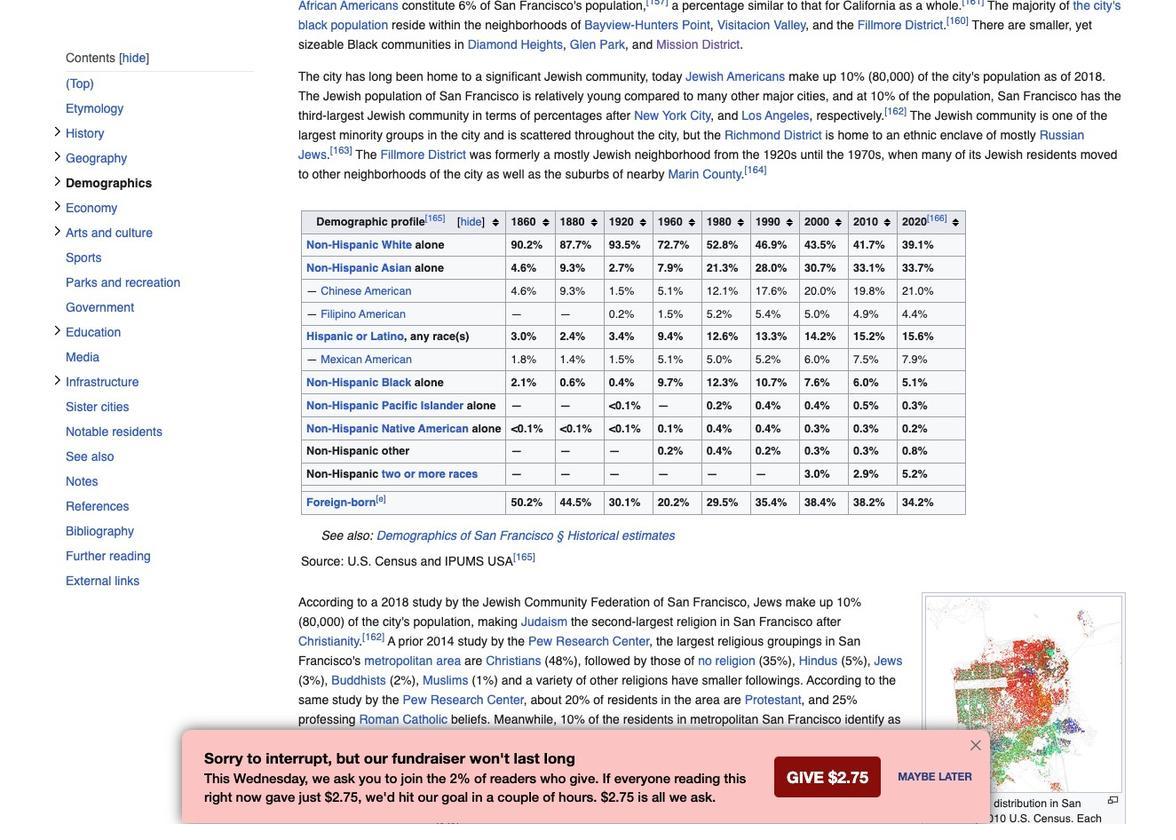 Task type: describe. For each thing, give the bounding box(es) containing it.
demographic
[[316, 215, 388, 228]]

language
[[838, 803, 889, 817]]

1 horizontal spatial spoke
[[599, 764, 633, 778]]

no
[[698, 654, 712, 668]]

of up the christianity link on the left bottom
[[348, 615, 358, 629]]

other inside (1%) and a variety of other religions have smaller followings. according to the same study by the
[[590, 673, 618, 687]]

, left 3%
[[821, 783, 824, 797]]

u.s. inside map of racial distribution in san francisco, 2010 u.s. census. eac
[[1009, 812, 1031, 824]]

x small image for economy
[[52, 201, 63, 212]]

of up one
[[1061, 69, 1071, 83]]

is left all
[[638, 789, 648, 804]]

in down religions
[[661, 693, 671, 707]]

jewish up groups
[[367, 108, 405, 122]]

while inside at home, while 19% (140,302) spoke a
[[758, 764, 787, 778]]

0.6%
[[560, 376, 585, 389]]

is down respectively.
[[825, 128, 834, 142]]

chinese american link
[[321, 284, 411, 297]]

and down bayview-hunters point "link"
[[632, 37, 653, 51]]

1 vertical spatial pew
[[403, 693, 427, 707]]

history
[[66, 126, 104, 141]]

francisco inside 'note'
[[499, 528, 553, 543]]

followed
[[585, 654, 630, 668]]

other down native
[[382, 444, 410, 458]]

of right 20%
[[593, 693, 604, 707]]

0 horizontal spatial 3.0%
[[511, 330, 537, 343]]

sorry
[[204, 749, 243, 767]]

the inside , we ask you to join the 2% of readers who give. if everyone reading this right now gave just
[[427, 770, 446, 786]]

reading inside further reading link
[[109, 549, 151, 563]]

a left in
[[486, 789, 494, 804]]

0 vertical spatial hide
[[122, 51, 146, 65]]

1 vertical spatial black
[[382, 376, 411, 389]]

the inside the city's black population
[[1073, 0, 1090, 12]]

russian inside variety of chinese (mostly taishanese and cantonese [169] [170] ), 12% (88,147) spanish , 3% (25,767) tagalog , and 2% (14,017) russian
[[444, 803, 489, 817]]

making
[[478, 615, 518, 629]]

community inside . the jewish population of san francisco is relatively young compared to many other major cities, and at 10% of the population, san francisco has the third-largest jewish community in terms of percentages after
[[409, 108, 469, 122]]

the down [160] link at right
[[932, 69, 949, 83]]

the down the 'have'
[[674, 693, 692, 707]]

are inside the "there are smaller, yet sizeable black communities in"
[[1008, 18, 1026, 32]]

area inside metropolitan area are christians (48%), followed by those of no religion (35%), hindus (5%), jews (3%), buddhists (2%), muslims
[[436, 654, 461, 668]]

hispanic for pacific
[[332, 398, 378, 412]]

the down jews link
[[879, 673, 896, 687]]

city's for according to a 2018 study by the jewish community federation of san francisco, jews make up 10% (80,000) of the city's population, making
[[383, 615, 410, 629]]

the up metropolitan area link
[[362, 615, 379, 629]]

as down jews link
[[888, 712, 901, 726]]

of up (mostly
[[449, 764, 459, 778]]

1 horizontal spatial are
[[723, 693, 741, 707]]

33.7%
[[902, 261, 934, 274]]

by inside according to a 2018 study by the jewish community federation of san francisco, jews make up 10% (80,000) of the city's population, making
[[446, 595, 459, 609]]

<0.1% left 0.1%
[[609, 421, 641, 435]]

is left one
[[1040, 108, 1049, 122]]

a left significant
[[475, 69, 482, 83]]

the up , the largest religious groupings in san francisco's
[[571, 615, 588, 629]]

goal
[[442, 789, 468, 804]]

visitacion
[[717, 18, 770, 32]]

buddhists link
[[332, 673, 386, 687]]

0 horizontal spatial 5.2%
[[707, 307, 732, 320]]

district up until
[[784, 128, 822, 142]]

neighborhoods inside 'was formerly a mostly jewish neighborhood from the 1920s until the 1970s, when many of its jewish residents moved to other neighborhoods of the city as well as the suburbs of nearby'
[[344, 167, 426, 181]]

hide inside hide dropdown button
[[461, 215, 482, 228]]

see for see also: demographics of san francisco § historical estimates
[[321, 528, 343, 543]]

couple
[[497, 789, 539, 804]]

(25,767)
[[849, 783, 895, 797]]

[165] inside source: u.s. census and ipums usa [165]
[[513, 551, 535, 563]]

there are smaller, yet sizeable black communities in
[[298, 18, 1092, 51]]

1 vertical spatial we
[[669, 789, 687, 804]]

1 vertical spatial 5.0%
[[707, 353, 732, 366]]

other inside . in total, 45% (342,693) of san francisco's population spoke a language at home other than english.
[[333, 822, 361, 824]]

0 vertical spatial identify
[[845, 712, 884, 726]]

jewish down throughout
[[593, 147, 631, 162]]

san inside roman catholic beliefs. meanwhile, 10% of the residents in metropolitan san francisco identify as agnostics , while 5% identify as atheists . [167] [168]
[[762, 712, 784, 726]]

diamond
[[468, 37, 517, 51]]

of inside the jewish community is one of the largest minority groups in the city and is scattered throughout the city, but the
[[1076, 108, 1087, 122]]

jews inside 'russian jews'
[[298, 147, 327, 162]]

as right well
[[528, 167, 541, 181]]

is up formerly
[[508, 128, 517, 142]]

sports link
[[66, 245, 254, 270]]

nearby
[[627, 167, 665, 181]]

of down . [163] the fillmore district
[[430, 167, 440, 181]]

the down sizeable
[[298, 69, 320, 83]]

american down islander
[[418, 421, 469, 435]]

of up ethnic
[[918, 69, 928, 83]]

<0.1% down 0.6% at left
[[560, 421, 592, 435]]

join
[[401, 770, 423, 786]]

, up meanwhile,
[[524, 693, 527, 707]]

significant
[[486, 69, 541, 83]]

tagalog link
[[298, 803, 342, 817]]

0 horizontal spatial demographics
[[66, 176, 152, 190]]

, up the "mission district" 'link'
[[710, 18, 714, 32]]

jewish up third-
[[323, 89, 361, 103]]

center inside judaism the second-largest religion in san francisco after christianity . [162] a prior 2014 study by the pew research center
[[613, 634, 650, 648]]

28.0%
[[756, 261, 787, 274]]

largest inside judaism the second-largest religion in san francisco after christianity . [162] a prior 2014 study by the pew research center
[[636, 615, 673, 629]]

non- for non-hispanic asian
[[306, 261, 332, 274]]

bayview-hunters point link
[[584, 18, 710, 32]]

the right valley
[[837, 18, 854, 32]]

close image
[[969, 737, 983, 751]]

cantonese link
[[582, 783, 642, 797]]

have
[[671, 673, 698, 687]]

2020 [166]
[[902, 212, 947, 228]]

— mexican american
[[306, 353, 412, 366]]

sister
[[66, 400, 97, 414]]

at inside at home, while 19% (140,302) spoke a
[[707, 764, 717, 778]]

jewish right its
[[985, 147, 1023, 162]]

city,
[[658, 128, 680, 142]]

of inside . in total, 45% (342,693) of san francisco's population spoke a language at home other than english.
[[625, 803, 636, 817]]

jews inside metropolitan area are christians (48%), followed by those of no religion (35%), hindus (5%), jews (3%), buddhists (2%), muslims
[[874, 654, 903, 668]]

and inside new york city , and los angeles , respectively. [162]
[[718, 108, 738, 122]]

city's for the city has long been home to a significant jewish community, today jewish americans make up 10% (80,000) of the city's population as of 2018
[[953, 69, 980, 83]]

in inside judaism the second-largest religion in san francisco after christianity . [162] a prior 2014 study by the pew research center
[[720, 615, 730, 629]]

the inside . the jewish population of san francisco is relatively young compared to many other major cities, and at 10% of the population, san francisco has the third-largest jewish community in terms of percentages after
[[298, 89, 320, 103]]

total,
[[510, 803, 537, 817]]

hispanic for other
[[332, 444, 378, 458]]

population inside the city's black population
[[331, 18, 388, 32]]

, up 'russian jews'
[[711, 108, 714, 122]]

13.3%
[[756, 330, 787, 343]]

0.2% down 12.3%
[[707, 398, 732, 412]]

2 vertical spatial 5.2%
[[902, 467, 928, 481]]

and inside parks and recreation link
[[101, 276, 122, 290]]

variety inside (1%) and a variety of other religions have smaller followings. according to the same study by the
[[536, 673, 573, 687]]

prior
[[398, 634, 423, 648]]

san down communities
[[439, 89, 461, 103]]

0.3% up 2.9%
[[853, 444, 879, 458]]

jewish inside the jewish community is one of the largest minority groups in the city and is scattered throughout the city, but the
[[935, 108, 973, 122]]

government
[[66, 300, 134, 315]]

90.2%
[[511, 238, 543, 251]]

americans
[[727, 69, 785, 83]]

the right until
[[827, 147, 844, 162]]

0.3% up 0.8%
[[902, 398, 928, 412]]

the up roman
[[382, 693, 399, 707]]

1920
[[609, 215, 634, 228]]

english
[[662, 764, 703, 778]]

hunters
[[635, 18, 678, 32]]

variety inside variety of chinese (mostly taishanese and cantonese [169] [170] ), 12% (88,147) spanish , 3% (25,767) tagalog , and 2% (14,017) russian
[[345, 783, 382, 797]]

0.5%
[[853, 398, 879, 412]]

. inside roman catholic beliefs. meanwhile, 10% of the residents in metropolitan san francisco identify as agnostics , while 5% identify as atheists . [167] [168]
[[513, 732, 517, 746]]

52.8%
[[707, 238, 738, 251]]

(mostly
[[448, 783, 488, 797]]

black inside the "there are smaller, yet sizeable black communities in"
[[347, 37, 378, 51]]

1 vertical spatial [165] link
[[513, 551, 535, 563]]

alone right islander
[[467, 398, 496, 412]]

and inside , and 25% professing
[[808, 693, 829, 707]]

up for jews
[[819, 595, 833, 609]]

meanwhile,
[[494, 712, 557, 726]]

1 vertical spatial research
[[430, 693, 484, 707]]

20.2%
[[658, 496, 689, 509]]

1 horizontal spatial mostly
[[1000, 128, 1036, 142]]

1 horizontal spatial 2010
[[853, 215, 878, 228]]

and inside arts and culture link
[[91, 226, 112, 240]]

0.3% up 38.4% at bottom right
[[804, 444, 830, 458]]

sizeable
[[298, 37, 344, 51]]

$2.75 , we'd hit our goal in a couple of hours. $2.75 is all we ask.
[[325, 789, 716, 804]]

to down diamond
[[461, 69, 472, 83]]

3%
[[828, 783, 846, 797]]

the up '[164]' link
[[742, 147, 760, 162]]

2.7%
[[609, 261, 634, 274]]

in inside the jewish community is one of the largest minority groups in the city and is scattered throughout the city, but the
[[428, 128, 437, 142]]

hispanic for asian
[[332, 261, 378, 274]]

san inside according to a 2018 study by the jewish community federation of san francisco, jews make up 10% (80,000) of the city's population, making
[[667, 595, 689, 609]]

the inside , the largest religious groupings in san francisco's
[[656, 634, 673, 648]]

the city's black population link
[[298, 0, 1121, 32]]

as left well
[[486, 167, 499, 181]]

, right the visitacion
[[806, 18, 809, 32]]

x small image for education
[[52, 325, 63, 336]]

and up 45%
[[558, 783, 579, 797]]

, left glen
[[563, 37, 566, 51]]

many inside . the jewish population of san francisco is relatively young compared to many other major cities, and at 10% of the population, san francisco has the third-largest jewish community in terms of percentages after
[[697, 89, 727, 103]]

jews inside according to a 2018 study by the jewish community federation of san francisco, jews make up 10% (80,000) of the city's population, making
[[754, 595, 782, 609]]

4.6% for 2.7%
[[511, 261, 537, 274]]

in
[[496, 803, 506, 817]]

0.2% up the '35.4%'
[[756, 444, 781, 458]]

as up one
[[1044, 69, 1057, 83]]

the inside the jewish community is one of the largest minority groups in the city and is scattered throughout the city, but the
[[910, 108, 931, 122]]

major
[[763, 89, 794, 103]]

, left any
[[404, 330, 407, 343]]

0 vertical spatial city
[[323, 69, 342, 83]]

but inside the jewish community is one of the largest minority groups in the city and is scattered throughout the city, but the
[[683, 128, 700, 142]]

33.1%
[[853, 261, 885, 274]]

the inside . [163] the fillmore district
[[356, 147, 377, 162]]

economy
[[66, 201, 118, 215]]

[163]
[[330, 144, 352, 157]]

1 vertical spatial [162] link
[[362, 631, 385, 643]]

francisco, inside according to a 2018 study by the jewish community federation of san francisco, jews make up 10% (80,000) of the city's population, making
[[693, 595, 750, 609]]

, inside , we ask you to join the 2% of readers who give. if everyone reading this right now gave just
[[305, 770, 308, 786]]

0.3% down 7.6%
[[804, 421, 830, 435]]

1 horizontal spatial or
[[404, 467, 415, 481]]

richmond district link
[[724, 128, 822, 142]]

, inside roman catholic beliefs. meanwhile, 10% of the residents in metropolitan san francisco identify as agnostics , while 5% identify as atheists . [167] [168]
[[351, 732, 354, 746]]

[167] link
[[517, 729, 539, 741]]

study inside according to a 2018 study by the jewish community federation of san francisco, jews make up 10% (80,000) of the city's population, making
[[412, 595, 442, 609]]

if
[[603, 770, 610, 786]]

<0.1% down 2.1%
[[511, 421, 543, 435]]

(1%)
[[472, 673, 498, 687]]

at home, while 19% (140,302) spoke a
[[298, 764, 872, 797]]

francisco up taishanese
[[488, 764, 542, 778]]

francisco up terms
[[465, 89, 519, 103]]

of inside metropolitan area are christians (48%), followed by those of no religion (35%), hindus (5%), jews (3%), buddhists (2%), muslims
[[684, 654, 695, 668]]

0.2% down 0.1%
[[658, 444, 683, 458]]

non- for non-hispanic pacific islander
[[306, 398, 332, 412]]

non- for non-hispanic native american
[[306, 421, 332, 435]]

1.8%
[[511, 353, 537, 366]]

to inside 'was formerly a mostly jewish neighborhood from the 1920s until the 1970s, when many of its jewish residents moved to other neighborhoods of the city as well as the suburbs of nearby'
[[298, 167, 309, 181]]

1 horizontal spatial 5.0%
[[804, 307, 830, 320]]

of right enclave
[[986, 128, 997, 142]]

the down city
[[704, 128, 721, 142]]

of right as
[[316, 764, 327, 778]]

a inside 'was formerly a mostly jewish neighborhood from the 1920s until the 1970s, when many of its jewish residents moved to other neighborhoods of the city as well as the suburbs of nearby'
[[543, 147, 550, 162]]

0 horizontal spatial 7.9%
[[658, 261, 683, 274]]

1.4%
[[560, 353, 585, 366]]

profile
[[391, 215, 425, 228]]

2.1%
[[511, 376, 537, 389]]

2010 inside map of racial distribution in san francisco, 2010 u.s. census. eac
[[982, 812, 1006, 824]]

1 horizontal spatial 7.9%
[[902, 353, 928, 366]]

1.5% for 1.4%
[[609, 353, 634, 366]]

are inside metropolitan area are christians (48%), followed by those of no religion (35%), hindus (5%), jews (3%), buddhists (2%), muslims
[[464, 654, 482, 668]]

a inside (1%) and a variety of other religions have smaller followings. according to the same study by the
[[526, 673, 533, 687]]

of down who
[[543, 789, 555, 804]]

our for hit
[[418, 789, 438, 804]]

san inside 'note'
[[474, 528, 496, 543]]

. inside . [163] the fillmore district
[[327, 147, 330, 162]]

any
[[410, 330, 429, 343]]

<0.1% down 3.4%
[[609, 398, 641, 412]]

is inside . the jewish population of san francisco is relatively young compared to many other major cities, and at 10% of the population, san francisco has the third-largest jewish community in terms of percentages after
[[522, 89, 531, 103]]

2014
[[427, 634, 454, 648]]

. inside . in total, 45% (342,693) of san francisco's population spoke a language at home other than english.
[[489, 803, 492, 817]]

residents inside 'was formerly a mostly jewish neighborhood from the 1920s until the 1970s, when many of its jewish residents moved to other neighborhoods of the city as well as the suburbs of nearby'
[[1026, 147, 1077, 162]]

1 vertical spatial 3.0%
[[804, 467, 830, 481]]

long inside sorry to interrupt, but our fundraiser won't last long this wednesday
[[544, 749, 575, 767]]

, down cities,
[[809, 108, 813, 122]]

filipino american link
[[321, 307, 406, 320]]

at inside . in total, 45% (342,693) of san francisco's population spoke a language at home other than english.
[[893, 803, 903, 817]]

0 horizontal spatial has
[[345, 69, 365, 83]]

(35%),
[[759, 654, 795, 668]]

to left an
[[872, 128, 883, 142]]

neighborhoods inside reside within the neighborhoods of bayview-hunters point , visitacion valley , and the fillmore district . [160]
[[485, 18, 567, 32]]

after inside . the jewish population of san francisco is relatively young compared to many other major cities, and at 10% of the population, san francisco has the third-largest jewish community in terms of percentages after
[[606, 108, 631, 122]]

etymology
[[66, 102, 124, 116]]

in inside . the jewish population of san francisco is relatively young compared to many other major cities, and at 10% of the population, san francisco has the third-largest jewish community in terms of percentages after
[[472, 108, 482, 122]]

american for mexican american
[[365, 353, 412, 366]]

1 horizontal spatial pew research center link
[[528, 634, 650, 648]]

, down ask
[[342, 803, 345, 817]]

of left the nearby
[[613, 167, 623, 181]]

give $2.75
[[787, 767, 868, 787]]

there
[[972, 18, 1004, 32]]

0 vertical spatial fillmore district link
[[857, 18, 943, 32]]

spanish
[[776, 783, 821, 797]]

los angeles link
[[742, 108, 809, 122]]

beliefs.
[[451, 712, 490, 726]]

and up than
[[349, 803, 369, 817]]

0 vertical spatial 2018
[[1074, 69, 1102, 83]]

0.2% up 0.8%
[[902, 421, 928, 435]]

mostly inside 'was formerly a mostly jewish neighborhood from the 1920s until the 1970s, when many of its jewish residents moved to other neighborhoods of the city as well as the suburbs of nearby'
[[554, 147, 590, 162]]

make for jews
[[785, 595, 816, 609]]

1 horizontal spatial home
[[427, 69, 458, 83]]

city
[[690, 108, 711, 122]]

other inside 'was formerly a mostly jewish neighborhood from the 1920s until the 1970s, when many of its jewish residents moved to other neighborhoods of the city as well as the suburbs of nearby'
[[312, 167, 341, 181]]

population inside . the jewish population of san francisco is relatively young compared to many other major cities, and at 10% of the population, san francisco has the third-largest jewish community in terms of percentages after
[[365, 89, 422, 103]]

cities,
[[797, 89, 829, 103]]

pew research center , about 20% of residents in the area are protestant
[[403, 693, 801, 707]]

mexican american link
[[321, 353, 412, 366]]

spoke inside at home, while 19% (140,302) spoke a
[[298, 783, 332, 797]]

0 horizontal spatial identify
[[411, 732, 450, 746]]

history link
[[66, 121, 254, 146]]

to inside . the jewish population of san francisco is relatively young compared to many other major cities, and at 10% of the population, san francisco has the third-largest jewish community in terms of percentages after
[[683, 89, 694, 103]]

x small image for demographics
[[52, 176, 63, 187]]

of inside 'note'
[[460, 528, 470, 543]]

the up hide dropdown button
[[443, 167, 461, 181]]

the up christians
[[508, 634, 525, 648]]

1 vertical spatial pew research center link
[[403, 693, 524, 707]]

1 vertical spatial 5.2%
[[756, 353, 781, 366]]

a inside at home, while 19% (140,302) spoke a
[[335, 783, 342, 797]]

the right groups
[[441, 128, 458, 142]]

religions
[[622, 673, 668, 687]]

0 horizontal spatial fillmore district link
[[380, 147, 466, 162]]

population, for city's
[[413, 615, 474, 629]]

jewish down the "mission district" 'link'
[[686, 69, 724, 83]]

. inside . the jewish population of san francisco is relatively young compared to many other major cities, and at 10% of the population, san francisco has the third-largest jewish community in terms of percentages after
[[1102, 69, 1106, 83]]

, inside , and 25% professing
[[801, 693, 805, 707]]

hispanic down filipino
[[306, 330, 353, 343]]

about
[[531, 693, 562, 707]]

0 horizontal spatial or
[[356, 330, 367, 343]]

. inside reside within the neighborhoods of bayview-hunters point , visitacion valley , and the fillmore district . [160]
[[943, 18, 947, 32]]

religion inside metropolitan area are christians (48%), followed by those of no religion (35%), hindus (5%), jews (3%), buddhists (2%), muslims
[[715, 654, 755, 668]]

1 horizontal spatial 6.0%
[[853, 376, 879, 389]]

as down "beliefs."
[[454, 732, 467, 746]]

tagalog
[[298, 803, 342, 817]]

francisco's for . in total, 45% (342,693) of san francisco's population spoke a language at home other than english.
[[665, 803, 727, 817]]

1990
[[756, 215, 780, 228]]

(top) link
[[66, 71, 254, 96]]

usa
[[488, 554, 513, 568]]

russian link
[[444, 803, 489, 817]]

the up the making
[[462, 595, 479, 609]]

the right one
[[1090, 108, 1108, 122]]

in inside roman catholic beliefs. meanwhile, 10% of the residents in metropolitan san francisco identify as agnostics , while 5% identify as atheists . [167] [168]
[[677, 712, 687, 726]]

1960
[[658, 215, 683, 228]]

7 non- from the top
[[306, 467, 332, 481]]

heights
[[521, 37, 563, 51]]

alone for non-hispanic white alone
[[415, 238, 444, 251]]

residents inside roman catholic beliefs. meanwhile, 10% of the residents in metropolitan san francisco identify as agnostics , while 5% identify as atheists . [167] [168]
[[623, 712, 674, 726]]

, left we'd
[[358, 789, 362, 804]]

been
[[396, 69, 423, 83]]

of right terms
[[520, 108, 530, 122]]

its
[[969, 147, 982, 162]]

30.7%
[[804, 261, 836, 274]]

the up moved
[[1104, 89, 1121, 103]]

non-hispanic asian link
[[306, 261, 412, 274]]



Task type: vqa. For each thing, say whether or not it's contained in the screenshot.


Task type: locate. For each thing, give the bounding box(es) containing it.
gave
[[265, 789, 295, 804]]

and down christians
[[501, 673, 522, 687]]

variety
[[536, 673, 573, 687], [345, 783, 382, 797]]

1 horizontal spatial see
[[321, 528, 343, 543]]

1 vertical spatial according
[[807, 673, 861, 687]]

1 horizontal spatial city's
[[953, 69, 980, 83]]

hispanic for two
[[332, 467, 378, 481]]

population, for the
[[933, 89, 994, 103]]

0 horizontal spatial $2.75
[[325, 789, 358, 804]]

1 vertical spatial neighborhoods
[[344, 167, 426, 181]]

percentages
[[534, 108, 602, 122]]

center up meanwhile,
[[487, 693, 524, 707]]

to inside , we ask you to join the 2% of readers who give. if everyone reading this right now gave just
[[385, 770, 397, 786]]

u.s. inside source: u.s. census and ipums usa [165]
[[347, 554, 372, 568]]

5.2% down 13.3%
[[756, 353, 781, 366]]

geography link
[[66, 146, 254, 171]]

fillmore district link left [160] link at right
[[857, 18, 943, 32]]

0 vertical spatial [165]
[[425, 212, 445, 223]]

the left suburbs
[[544, 167, 562, 181]]

0.2% up 3.4%
[[609, 307, 634, 320]]

of inside map of racial distribution in san francisco, 2010 u.s. census. eac
[[952, 797, 962, 810]]

visitacion valley link
[[717, 18, 806, 32]]

catholic
[[403, 712, 448, 726]]

5.1% for 12.1%
[[658, 284, 683, 297]]

san inside . in total, 45% (342,693) of san francisco's population spoke a language at home other than english.
[[639, 803, 661, 817]]

and inside the jewish community is one of the largest minority groups in the city and is scattered throughout the city, but the
[[484, 128, 504, 142]]

at down (25,767)
[[893, 803, 903, 817]]

x small image for arts and culture
[[52, 226, 63, 237]]

metropolitan area link
[[364, 654, 461, 668]]

0 vertical spatial home
[[427, 69, 458, 83]]

0 horizontal spatial u.s.
[[347, 554, 372, 568]]

map
[[928, 797, 949, 810]]

0 horizontal spatial chinese
[[321, 284, 362, 297]]

while left 19%
[[758, 764, 787, 778]]

while inside roman catholic beliefs. meanwhile, 10% of the residents in metropolitan san francisco identify as agnostics , while 5% identify as atheists . [167] [168]
[[358, 732, 386, 746]]

0 horizontal spatial study
[[332, 693, 362, 707]]

2 non- from the top
[[306, 261, 332, 274]]

(80,000) up respectively.
[[868, 69, 915, 83]]

in inside , the largest religious groupings in san francisco's
[[825, 634, 835, 648]]

1 4.6% from the top
[[511, 261, 537, 274]]

1 horizontal spatial fillmore
[[857, 18, 902, 32]]

2 community from the left
[[976, 108, 1036, 122]]

our right 'hit'
[[418, 789, 438, 804]]

within
[[429, 18, 461, 32]]

and inside . the jewish population of san francisco is relatively young compared to many other major cities, and at 10% of the population, san francisco has the third-largest jewish community in terms of percentages after
[[832, 89, 853, 103]]

community inside the jewish community is one of the largest minority groups in the city and is scattered throughout the city, but the
[[976, 108, 1036, 122]]

3.0% up 1.8%
[[511, 330, 537, 343]]

many inside 'was formerly a mostly jewish neighborhood from the 1920s until the 1970s, when many of its jewish residents moved to other neighborhoods of the city as well as the suburbs of nearby'
[[921, 147, 952, 162]]

hispanic for black
[[332, 376, 378, 389]]

0 vertical spatial metropolitan
[[364, 654, 433, 668]]

0 horizontal spatial 2%
[[373, 803, 391, 817]]

1 vertical spatial identify
[[411, 732, 450, 746]]

references link
[[66, 494, 254, 519]]

3 non- from the top
[[306, 376, 332, 389]]

our inside sorry to interrupt, but our fundraiser won't last long this wednesday
[[364, 749, 388, 767]]

francisco,
[[693, 595, 750, 609], [928, 812, 979, 824]]

ask.
[[691, 789, 716, 804]]

city's inside according to a 2018 study by the jewish community federation of san francisco, jews make up 10% (80,000) of the city's population, making
[[383, 615, 410, 629]]

only
[[636, 764, 659, 778]]

hispanic down "demographic" on the top left of page
[[332, 238, 378, 251]]

white
[[382, 238, 412, 251]]

in right goal
[[472, 789, 483, 804]]

latino
[[370, 330, 404, 343]]

1 vertical spatial russian
[[444, 803, 489, 817]]

1 vertical spatial after
[[816, 615, 841, 629]]

fillmore inside . [163] the fillmore district
[[380, 147, 425, 162]]

a inside according to a 2018 study by the jewish community federation of san francisco, jews make up 10% (80,000) of the city's population, making
[[371, 595, 378, 609]]

american for chinese american
[[365, 284, 411, 297]]

$2.75
[[828, 767, 868, 787], [325, 789, 358, 804], [601, 789, 634, 804]]

hispanic down non-hispanic black link
[[332, 398, 378, 412]]

1.5% for 9.3%
[[609, 284, 634, 297]]

largest inside . the jewish population of san francisco is relatively young compared to many other major cities, and at 10% of the population, san francisco has the third-largest jewish community in terms of percentages after
[[327, 108, 364, 122]]

york
[[662, 108, 687, 122]]

19.8%
[[853, 284, 885, 297]]

san inside , the largest religious groupings in san francisco's
[[839, 634, 861, 648]]

0 vertical spatial make
[[789, 69, 819, 83]]

1 vertical spatial area
[[695, 693, 720, 707]]

1 vertical spatial u.s.
[[1009, 812, 1031, 824]]

hispanic down non-hispanic other
[[332, 467, 378, 481]]

reading
[[109, 549, 151, 563], [674, 770, 720, 786]]

2.9%
[[853, 467, 879, 481]]

fillmore inside reside within the neighborhoods of bayview-hunters point , visitacion valley , and the fillmore district . [160]
[[857, 18, 902, 32]]

native
[[382, 421, 415, 435]]

russian inside 'russian jews'
[[1040, 128, 1084, 142]]

external links link
[[66, 569, 254, 593]]

2 vertical spatial are
[[723, 693, 741, 707]]

give.
[[570, 770, 599, 786]]

ethnic
[[903, 128, 937, 142]]

2 horizontal spatial home
[[838, 128, 869, 142]]

francisco down 50.2% on the bottom left
[[499, 528, 553, 543]]

and up respectively.
[[832, 89, 853, 103]]

of right federation
[[654, 595, 664, 609]]

cantonese
[[582, 783, 642, 797]]

francisco, up religious
[[693, 595, 750, 609]]

6 non- from the top
[[306, 444, 332, 458]]

0 vertical spatial 9.3%
[[560, 261, 585, 274]]

0 horizontal spatial our
[[364, 749, 388, 767]]

1 non- from the top
[[306, 238, 332, 251]]

until
[[800, 147, 823, 162]]

0 vertical spatial we
[[312, 770, 330, 786]]

hispanic or latino link
[[306, 330, 404, 343]]

race(s)
[[433, 330, 469, 343]]

0.3% down 0.5%
[[853, 421, 879, 435]]

0 horizontal spatial francisco's
[[298, 654, 361, 668]]

0 horizontal spatial spoke
[[298, 783, 332, 797]]

, down the bayview-
[[625, 37, 629, 51]]

city inside 'was formerly a mostly jewish neighborhood from the 1920s until the 1970s, when many of its jewish residents moved to other neighborhoods of the city as well as the suburbs of nearby'
[[464, 167, 483, 181]]

2 horizontal spatial are
[[1008, 18, 1026, 32]]

now
[[236, 789, 262, 804]]

research inside judaism the second-largest religion in san francisco after christianity . [162] a prior 2014 study by the pew research center
[[556, 634, 609, 648]]

[165] inside demographic profile [165]
[[425, 212, 445, 223]]

born
[[351, 496, 376, 509]]

to inside sorry to interrupt, but our fundraiser won't last long this wednesday
[[247, 749, 262, 767]]

but inside sorry to interrupt, but our fundraiser won't last long this wednesday
[[336, 749, 360, 767]]

x small image
[[52, 325, 63, 336], [52, 375, 63, 386]]

0 vertical spatial according
[[298, 595, 354, 609]]

foreign-born link
[[306, 496, 376, 509]]

largest inside , the largest religious groupings in san francisco's
[[677, 634, 714, 648]]

parks and recreation link
[[66, 270, 254, 295]]

x small image
[[52, 126, 63, 137], [52, 151, 63, 162], [52, 176, 63, 187], [52, 201, 63, 212], [52, 226, 63, 237]]

of inside (1%) and a variety of other religions have smaller followings. according to the same study by the
[[576, 673, 586, 687]]

2% inside , we ask you to join the 2% of readers who give. if everyone reading this right now gave just
[[450, 770, 471, 786]]

5 x small image from the top
[[52, 226, 63, 237]]

research
[[556, 634, 609, 648], [430, 693, 484, 707]]

of inside variety of chinese (mostly taishanese and cantonese [169] [170] ), 12% (88,147) spanish , 3% (25,767) tagalog , and 2% (14,017) russian
[[385, 783, 396, 797]]

jewish up enclave
[[935, 108, 973, 122]]

and up government
[[101, 276, 122, 290]]

1 horizontal spatial [162] link
[[885, 105, 907, 117]]

0 horizontal spatial hide
[[122, 51, 146, 65]]

alone up races at the bottom left of page
[[472, 421, 501, 435]]

0 horizontal spatial while
[[358, 732, 386, 746]]

alone for non-hispanic asian alone
[[415, 261, 444, 274]]

of inside reside within the neighborhoods of bayview-hunters point , visitacion valley , and the fillmore district . [160]
[[571, 18, 581, 32]]

fillmore left [160] link at right
[[857, 18, 902, 32]]

10%
[[840, 69, 865, 83], [870, 89, 895, 103], [837, 595, 862, 609], [560, 712, 585, 726]]

0 vertical spatial 2%
[[450, 770, 471, 786]]

up for americans
[[823, 69, 836, 83]]

. in total, 45% (342,693) of san francisco's population spoke a language at home other than english.
[[298, 803, 903, 824]]

up up the groupings
[[819, 595, 833, 609]]

non-hispanic black link
[[306, 376, 411, 389]]

today
[[652, 69, 682, 83]]

to inside according to a 2018 study by the jewish community federation of san francisco, jews make up 10% (80,000) of the city's population, making
[[357, 595, 367, 609]]

the up diamond
[[464, 18, 482, 32]]

make for americans
[[789, 69, 819, 83]]

, down followings.
[[801, 693, 805, 707]]

x small image for history
[[52, 126, 63, 137]]

[165] down demographics of san francisco § historical estimates link
[[513, 551, 535, 563]]

[160] link
[[947, 14, 969, 27]]

up inside according to a 2018 study by the jewish community federation of san francisco, jews make up 10% (80,000) of the city's population, making
[[819, 595, 833, 609]]

1 vertical spatial are
[[464, 654, 482, 668]]

2 vertical spatial at
[[893, 803, 903, 817]]

according inside according to a 2018 study by the jewish community federation of san francisco, jews make up 10% (80,000) of the city's population, making
[[298, 595, 354, 609]]

1 horizontal spatial area
[[695, 693, 720, 707]]

of up glen
[[571, 18, 581, 32]]

34.2%
[[902, 496, 934, 509]]

further
[[66, 549, 106, 563]]

20%
[[565, 693, 590, 707]]

roman catholic link
[[359, 712, 448, 726]]

has inside . the jewish population of san francisco is relatively young compared to many other major cities, and at 10% of the population, san francisco has the third-largest jewish community in terms of percentages after
[[1081, 89, 1101, 103]]

of left its
[[955, 147, 966, 162]]

non- for non-hispanic black
[[306, 376, 332, 389]]

1 horizontal spatial variety
[[536, 673, 573, 687]]

1 community from the left
[[409, 108, 469, 122]]

1 horizontal spatial fillmore district link
[[857, 18, 943, 32]]

$2.75 down ask
[[325, 789, 358, 804]]

to left join
[[385, 770, 397, 786]]

district down the visitacion
[[702, 37, 740, 51]]

4.6%
[[511, 261, 537, 274], [511, 284, 537, 297]]

religious
[[718, 634, 764, 648]]

communities
[[381, 37, 451, 51]]

10% inside roman catholic beliefs. meanwhile, 10% of the residents in metropolitan san francisco identify as agnostics , while 5% identify as atheists . [167] [168]
[[560, 712, 585, 726]]

district inside . [163] the fillmore district
[[428, 147, 466, 162]]

the
[[1073, 0, 1090, 12], [464, 18, 482, 32], [837, 18, 854, 32], [932, 69, 949, 83], [913, 89, 930, 103], [1104, 89, 1121, 103], [1090, 108, 1108, 122], [441, 128, 458, 142], [638, 128, 655, 142], [704, 128, 721, 142], [742, 147, 760, 162], [827, 147, 844, 162], [443, 167, 461, 181], [544, 167, 562, 181], [462, 595, 479, 609], [362, 615, 379, 629], [571, 615, 588, 629], [508, 634, 525, 648], [656, 634, 673, 648], [879, 673, 896, 687], [382, 693, 399, 707], [674, 693, 692, 707], [602, 712, 620, 726], [427, 770, 446, 786]]

1 vertical spatial up
[[819, 595, 833, 609]]

note
[[301, 526, 967, 545]]

1 vertical spatial francisco's
[[665, 803, 727, 817]]

0 vertical spatial study
[[412, 595, 442, 609]]

to inside (1%) and a variety of other religions have smaller followings. according to the same study by the
[[865, 673, 875, 687]]

see inside 'note'
[[321, 528, 343, 543]]

marin county link
[[668, 167, 742, 181]]

religion inside judaism the second-largest religion in san francisco after christianity . [162] a prior 2014 study by the pew research center
[[677, 615, 717, 629]]

fillmore
[[857, 18, 902, 32], [380, 147, 425, 162]]

2 horizontal spatial $2.75
[[828, 767, 868, 787]]

make up cities,
[[789, 69, 819, 83]]

of down the pew research center , about 20% of residents in the area are protestant
[[589, 712, 599, 726]]

0 vertical spatial fillmore
[[857, 18, 902, 32]]

4.6% for 1.5%
[[511, 284, 537, 297]]

but
[[683, 128, 700, 142], [336, 749, 360, 767]]

we inside , we ask you to join the 2% of readers who give. if everyone reading this right now gave just
[[312, 770, 330, 786]]

jewish inside according to a 2018 study by the jewish community federation of san francisco, jews make up 10% (80,000) of the city's population, making
[[483, 595, 521, 609]]

see up notes
[[66, 450, 88, 464]]

population down there
[[983, 69, 1041, 83]]

same
[[298, 693, 329, 707]]

christians
[[486, 654, 541, 668]]

1 vertical spatial 1.5%
[[658, 307, 683, 320]]

francisco's inside . in total, 45% (342,693) of san francisco's population spoke a language at home other than english.
[[665, 803, 727, 817]]

racial
[[965, 797, 991, 810]]

1 horizontal spatial metropolitan
[[690, 712, 759, 726]]

(80,000) for population
[[868, 69, 915, 83]]

0 horizontal spatial city's
[[383, 615, 410, 629]]

alone for non-hispanic black alone
[[415, 376, 444, 389]]

of up 20%
[[576, 673, 586, 687]]

1 vertical spatial jews
[[754, 595, 782, 609]]

largest inside the jewish community is one of the largest minority groups in the city and is scattered throughout the city, but the
[[298, 128, 336, 142]]

2018 up a
[[381, 595, 409, 609]]

san up '(5%),'
[[839, 634, 861, 648]]

0 vertical spatial has
[[345, 69, 365, 83]]

population, inside according to a 2018 study by the jewish community federation of san francisco, jews make up 10% (80,000) of the city's population, making
[[413, 615, 474, 629]]

2 4.6% from the top
[[511, 284, 537, 297]]

black up pacific
[[382, 376, 411, 389]]

see also: demographics of san francisco § historical estimates
[[321, 528, 675, 543]]

44.5%
[[560, 496, 592, 509]]

1 vertical spatial has
[[1081, 89, 1101, 103]]

0 horizontal spatial pew research center link
[[403, 693, 524, 707]]

1 horizontal spatial $2.75
[[601, 789, 634, 804]]

san down protestant
[[762, 712, 784, 726]]

1 vertical spatial 6.0%
[[853, 376, 879, 389]]

(140,302)
[[818, 764, 872, 778]]

9.3% for 2.7%
[[560, 261, 585, 274]]

community up groups
[[409, 108, 469, 122]]

5 non- from the top
[[306, 421, 332, 435]]

1 horizontal spatial community
[[976, 108, 1036, 122]]

3 x small image from the top
[[52, 176, 63, 187]]

bibliography link
[[66, 519, 254, 544]]

0 vertical spatial center
[[613, 634, 650, 648]]

of right one
[[1076, 108, 1087, 122]]

0 horizontal spatial fillmore
[[380, 147, 425, 162]]

groupings
[[767, 634, 822, 648]]

0 vertical spatial while
[[358, 732, 386, 746]]

recreation
[[125, 276, 180, 290]]

5.2% down 0.8%
[[902, 467, 928, 481]]

san right federation
[[667, 595, 689, 609]]

(80,000) for population,
[[298, 615, 345, 629]]

[162] inside new york city , and los angeles , respectively. [162]
[[885, 105, 907, 117]]

we right all
[[669, 789, 687, 804]]

compared
[[625, 89, 680, 103]]

1 vertical spatial reading
[[674, 770, 720, 786]]

study inside judaism the second-largest religion in san francisco after christianity . [162] a prior 2014 study by the pew research center
[[458, 634, 488, 648]]

by
[[446, 595, 459, 609], [491, 634, 504, 648], [634, 654, 647, 668], [365, 693, 379, 707]]

at inside . the jewish population of san francisco is relatively young compared to many other major cities, and at 10% of the population, san francisco has the third-largest jewish community in terms of percentages after
[[857, 89, 867, 103]]

39.1%
[[902, 238, 934, 251]]

francisco's inside , the largest religious groupings in san francisco's
[[298, 654, 361, 668]]

has up moved
[[1081, 89, 1101, 103]]

to down '(5%),'
[[865, 673, 875, 687]]

0 horizontal spatial population,
[[413, 615, 474, 629]]

12%
[[698, 783, 723, 797]]

2 vertical spatial 5.1%
[[902, 376, 928, 389]]

1 horizontal spatial francisco,
[[928, 812, 979, 824]]

0 horizontal spatial (80,000)
[[298, 615, 345, 629]]

see for see also
[[66, 450, 88, 464]]

by inside (1%) and a variety of other religions have smaller followings. according to the same study by the
[[365, 693, 379, 707]]

american for filipino american
[[359, 307, 406, 320]]

9.7%
[[658, 376, 683, 389]]

2 x small image from the top
[[52, 151, 63, 162]]

5.1% down 15.6%
[[902, 376, 928, 389]]

1 horizontal spatial u.s.
[[1009, 812, 1031, 824]]

[166]
[[927, 212, 947, 223]]

hispanic for white
[[332, 238, 378, 251]]

15.2%
[[853, 330, 885, 343]]

$2.75 up language
[[828, 767, 868, 787]]

our for but
[[364, 749, 388, 767]]

5.1% for 5.0%
[[658, 353, 683, 366]]

the up ethnic
[[910, 108, 931, 122]]

0 horizontal spatial at
[[707, 764, 717, 778]]

city's
[[1094, 0, 1121, 12], [953, 69, 980, 83], [383, 615, 410, 629]]

the down new
[[638, 128, 655, 142]]

of left 'hit'
[[385, 783, 396, 797]]

1 9.3% from the top
[[560, 261, 585, 274]]

1 horizontal spatial our
[[418, 789, 438, 804]]

the up ethnic
[[913, 89, 930, 103]]

0 horizontal spatial [165] link
[[425, 212, 445, 223]]

reading inside , we ask you to join the 2% of readers who give. if everyone reading this right now gave just
[[674, 770, 720, 786]]

2 horizontal spatial city's
[[1094, 0, 1121, 12]]

5.0% up 12.3%
[[707, 353, 732, 366]]

6.0% up 0.5%
[[853, 376, 879, 389]]

jewish up relatively
[[544, 69, 582, 83]]

of up an
[[899, 89, 909, 103]]

0 horizontal spatial community
[[409, 108, 469, 122]]

1 horizontal spatial research
[[556, 634, 609, 648]]

[166] link
[[927, 212, 947, 223]]

roman
[[359, 712, 399, 726]]

1 horizontal spatial long
[[544, 749, 575, 767]]

0 horizontal spatial neighborhoods
[[344, 167, 426, 181]]

bayview-
[[584, 18, 635, 32]]

hispanic up non-hispanic other
[[332, 421, 378, 435]]

american down asian
[[365, 284, 411, 297]]

0.8%
[[902, 444, 928, 458]]

the down the pew research center , about 20% of residents in the area are protestant
[[602, 712, 620, 726]]

francisco's for , the largest religious groupings in san francisco's
[[298, 654, 361, 668]]

of down communities
[[426, 89, 436, 103]]

(80,000) up the christianity in the left bottom of the page
[[298, 615, 345, 629]]

infrastructure
[[66, 375, 139, 389]]

, right ask
[[358, 764, 361, 778]]

san down there
[[998, 89, 1020, 103]]

media
[[66, 350, 100, 364]]

of inside roman catholic beliefs. meanwhile, 10% of the residents in metropolitan san francisco identify as agnostics , while 5% identify as atheists . [167] [168]
[[589, 712, 599, 726]]

metropolitan inside metropolitan area are christians (48%), followed by those of no religion (35%), hindus (5%), jews (3%), buddhists (2%), muslims
[[364, 654, 433, 668]]

study inside (1%) and a variety of other religions have smaller followings. according to the same study by the
[[332, 693, 362, 707]]

non- for non-hispanic white
[[306, 238, 332, 251]]

1 vertical spatial see
[[321, 528, 343, 543]]

0 vertical spatial long
[[369, 69, 392, 83]]

1 horizontal spatial pew
[[528, 634, 552, 648]]

research down "muslims"
[[430, 693, 484, 707]]

see also link
[[66, 444, 254, 469]]

chinese down (411,728)
[[399, 783, 445, 797]]

population, up 2014
[[413, 615, 474, 629]]

x small image for infrastructure
[[52, 375, 63, 386]]

0 horizontal spatial 6.0%
[[804, 353, 830, 366]]

population up sizeable
[[331, 18, 388, 32]]

0 horizontal spatial mostly
[[554, 147, 590, 162]]

1 vertical spatial 7.9%
[[902, 353, 928, 366]]

metropolitan inside roman catholic beliefs. meanwhile, 10% of the residents in metropolitan san francisco identify as agnostics , while 5% identify as atheists . [167] [168]
[[690, 712, 759, 726]]

2% inside variety of chinese (mostly taishanese and cantonese [169] [170] ), 12% (88,147) spanish , 3% (25,767) tagalog , and 2% (14,017) russian
[[373, 803, 391, 817]]

hispanic for native
[[332, 421, 378, 435]]

jewish up the making
[[483, 595, 521, 609]]

of inside , we ask you to join the 2% of readers who give. if everyone reading this right now gave just
[[474, 770, 486, 786]]

1 vertical spatial city
[[461, 128, 480, 142]]

san inside map of racial distribution in san francisco, 2010 u.s. census. eac
[[1062, 797, 1081, 810]]

0 vertical spatial pew
[[528, 634, 552, 648]]

1 horizontal spatial jews
[[754, 595, 782, 609]]

0 vertical spatial but
[[683, 128, 700, 142]]

u.s. down also:
[[347, 554, 372, 568]]

0 vertical spatial see
[[66, 450, 88, 464]]

religion up no
[[677, 615, 717, 629]]

2 x small image from the top
[[52, 375, 63, 386]]

15.6%
[[902, 330, 934, 343]]

by inside judaism the second-largest religion in san francisco after christianity . [162] a prior 2014 study by the pew research center
[[491, 634, 504, 648]]

x small image for geography
[[52, 151, 63, 162]]

1 horizontal spatial population,
[[933, 89, 994, 103]]

4 x small image from the top
[[52, 201, 63, 212]]

1 x small image from the top
[[52, 325, 63, 336]]

in inside the "there are smaller, yet sizeable black communities in"
[[455, 37, 464, 51]]

hours.
[[559, 789, 597, 804]]

in down within
[[455, 37, 464, 51]]

after inside judaism the second-largest religion in san francisco after christianity . [162] a prior 2014 study by the pew research center
[[816, 615, 841, 629]]

mostly right enclave
[[1000, 128, 1036, 142]]

metropolitan
[[364, 654, 433, 668], [690, 712, 759, 726]]

4 non- from the top
[[306, 398, 332, 412]]

9.3% for 1.5%
[[560, 284, 585, 297]]

francisco's down the christianity in the left bottom of the page
[[298, 654, 361, 668]]

1 vertical spatial center
[[487, 693, 524, 707]]

a up tagalog link
[[335, 783, 342, 797]]

0 horizontal spatial long
[[369, 69, 392, 83]]

city inside the jewish community is one of the largest minority groups in the city and is scattered throughout the city, but the
[[461, 128, 480, 142]]

demographics inside 'note'
[[376, 528, 456, 543]]

10% inside according to a 2018 study by the jewish community federation of san francisco, jews make up 10% (80,000) of the city's population, making
[[837, 595, 862, 609]]

note containing see also:
[[301, 526, 967, 545]]

1 vertical spatial home
[[838, 128, 869, 142]]

2 9.3% from the top
[[560, 284, 585, 297]]

0 vertical spatial up
[[823, 69, 836, 83]]

black right sizeable
[[347, 37, 378, 51]]

1 x small image from the top
[[52, 126, 63, 137]]

and inside (1%) and a variety of other religions have smaller followings. according to the same study by the
[[501, 673, 522, 687]]

§ historical
[[557, 528, 618, 543]]

the inside roman catholic beliefs. meanwhile, 10% of the residents in metropolitan san francisco identify as agnostics , while 5% identify as atheists . [167] [168]
[[602, 712, 620, 726]]

0 vertical spatial 5.0%
[[804, 307, 830, 320]]

10.7%
[[756, 376, 787, 389]]

san up (mostly
[[463, 764, 485, 778]]

1 vertical spatial spoke
[[298, 783, 332, 797]]

0 horizontal spatial 2010
[[330, 764, 358, 778]]

francisco up one
[[1023, 89, 1077, 103]]

1.5% down 2.7%
[[609, 284, 634, 297]]

of
[[571, 18, 581, 32], [918, 69, 928, 83], [1061, 69, 1071, 83], [426, 89, 436, 103], [899, 89, 909, 103], [520, 108, 530, 122], [1076, 108, 1087, 122], [986, 128, 997, 142], [955, 147, 966, 162], [430, 167, 440, 181], [613, 167, 623, 181], [460, 528, 470, 543], [654, 595, 664, 609], [348, 615, 358, 629], [684, 654, 695, 668], [576, 673, 586, 687], [593, 693, 604, 707], [589, 712, 599, 726], [316, 764, 327, 778], [449, 764, 459, 778], [474, 770, 486, 786], [385, 783, 396, 797], [543, 789, 555, 804], [952, 797, 962, 810], [625, 803, 636, 817]]

see also
[[66, 450, 114, 464]]

1860
[[511, 215, 536, 228]]

spanish link
[[776, 783, 821, 797]]

a inside . in total, 45% (342,693) of san francisco's population spoke a language at home other than english.
[[828, 803, 835, 817]]

5.4%
[[756, 307, 781, 320]]

[162] inside judaism the second-largest religion in san francisco after christianity . [162] a prior 2014 study by the pew research center
[[362, 631, 385, 643]]

the city has long been home to a significant jewish community, today jewish americans make up 10% (80,000) of the city's population as of 2018
[[298, 69, 1102, 83]]

diamond heights , glen park , and mission district .
[[468, 37, 743, 51]]

. inside marin county . [164]
[[742, 167, 745, 181]]

1 vertical spatial fillmore district link
[[380, 147, 466, 162]]

0 vertical spatial 4.6%
[[511, 261, 537, 274]]

2018 down yet
[[1074, 69, 1102, 83]]

35.4%
[[756, 496, 787, 509]]

1 horizontal spatial [162]
[[885, 105, 907, 117]]

professing
[[298, 712, 356, 726]]

, and 25% professing
[[298, 693, 857, 726]]

46.9%
[[756, 238, 787, 251]]

district left [160] link at right
[[905, 18, 943, 32]]

1 vertical spatial demographics
[[376, 528, 456, 543]]



